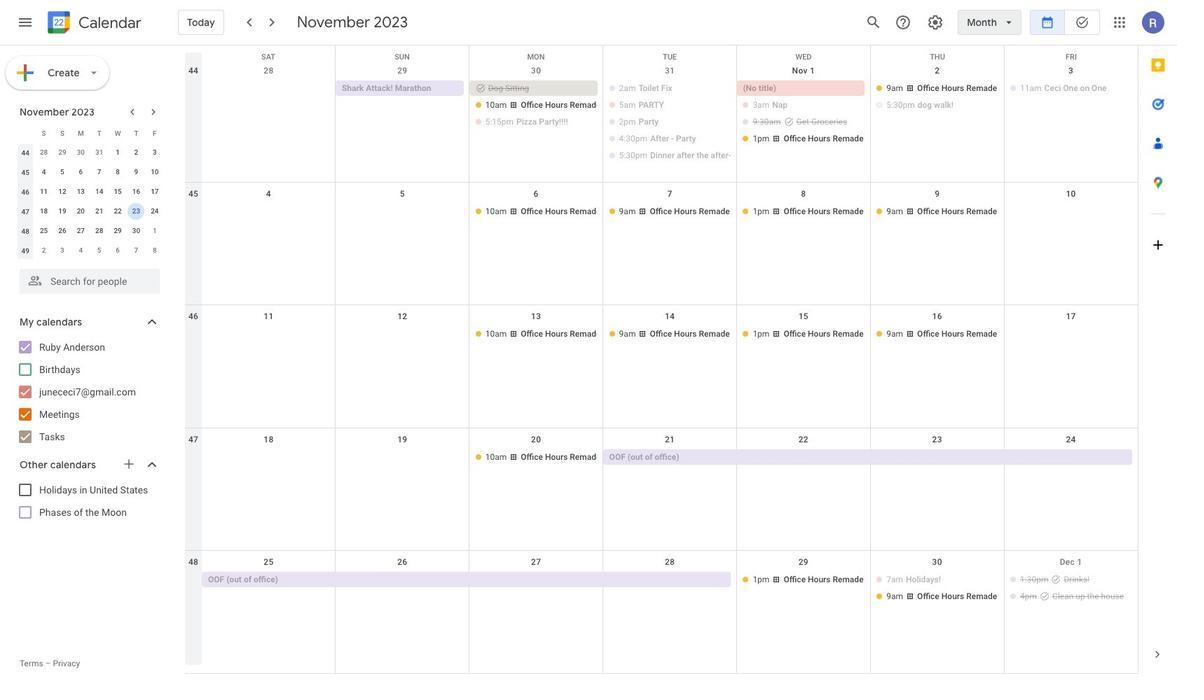 Task type: describe. For each thing, give the bounding box(es) containing it.
november 2023 grid
[[13, 123, 164, 261]]

october 29 element
[[54, 144, 71, 161]]

december 2 element
[[35, 243, 52, 259]]

main drawer image
[[17, 14, 34, 31]]

other calendars list
[[3, 479, 174, 524]]

december 3 element
[[54, 243, 71, 259]]

heading inside "calendar" element
[[76, 14, 141, 31]]

9 element
[[128, 164, 145, 181]]

23 element
[[128, 203, 145, 220]]

october 31 element
[[91, 144, 108, 161]]

october 30 element
[[72, 144, 89, 161]]

my calendars list
[[3, 336, 174, 449]]

8 element
[[109, 164, 126, 181]]

17 element
[[146, 184, 163, 200]]

13 element
[[72, 184, 89, 200]]

column header inside november 2023 grid
[[16, 123, 35, 143]]

6 element
[[72, 164, 89, 181]]

october 28 element
[[35, 144, 52, 161]]

2 element
[[128, 144, 145, 161]]

26 element
[[54, 223, 71, 240]]

10 element
[[146, 164, 163, 181]]

cell inside row group
[[127, 202, 146, 221]]

21 element
[[91, 203, 108, 220]]

15 element
[[109, 184, 126, 200]]

16 element
[[128, 184, 145, 200]]

december 6 element
[[109, 243, 126, 259]]

Search for people text field
[[28, 269, 151, 294]]

1 element
[[109, 144, 126, 161]]

3 element
[[146, 144, 163, 161]]

december 5 element
[[91, 243, 108, 259]]

29 element
[[109, 223, 126, 240]]

18 element
[[35, 203, 52, 220]]



Task type: locate. For each thing, give the bounding box(es) containing it.
30 element
[[128, 223, 145, 240]]

add other calendars image
[[122, 458, 136, 472]]

28 element
[[91, 223, 108, 240]]

row group inside november 2023 grid
[[16, 143, 164, 261]]

27 element
[[72, 223, 89, 240]]

20 element
[[72, 203, 89, 220]]

19 element
[[54, 203, 71, 220]]

december 1 element
[[146, 223, 163, 240]]

row
[[185, 46, 1138, 67], [185, 60, 1138, 183], [16, 123, 164, 143], [16, 143, 164, 163], [16, 163, 164, 182], [16, 182, 164, 202], [185, 183, 1138, 306], [16, 202, 164, 221], [16, 221, 164, 241], [16, 241, 164, 261], [185, 306, 1138, 429], [185, 429, 1138, 552], [185, 552, 1138, 675]]

december 8 element
[[146, 243, 163, 259]]

24 element
[[146, 203, 163, 220]]

4 element
[[35, 164, 52, 181]]

11 element
[[35, 184, 52, 200]]

22 element
[[109, 203, 126, 220]]

tab list
[[1139, 46, 1178, 636]]

12 element
[[54, 184, 71, 200]]

14 element
[[91, 184, 108, 200]]

december 7 element
[[128, 243, 145, 259]]

row group
[[16, 143, 164, 261]]

None search field
[[0, 264, 174, 294]]

heading
[[76, 14, 141, 31]]

december 4 element
[[72, 243, 89, 259]]

5 element
[[54, 164, 71, 181]]

cell
[[202, 81, 336, 165], [469, 81, 603, 165], [603, 81, 737, 165], [737, 81, 871, 165], [871, 81, 1005, 165], [127, 202, 146, 221], [202, 204, 336, 220], [336, 204, 469, 220], [1004, 204, 1138, 220], [202, 327, 336, 344], [336, 327, 469, 344], [1004, 327, 1138, 344], [202, 450, 336, 467], [336, 450, 469, 467], [737, 450, 871, 467], [871, 450, 1004, 467], [1004, 450, 1138, 467], [336, 573, 469, 607], [469, 573, 603, 607], [603, 573, 737, 607], [871, 573, 1005, 607], [1004, 573, 1138, 607]]

calendar element
[[45, 8, 141, 39]]

25 element
[[35, 223, 52, 240]]

7 element
[[91, 164, 108, 181]]

column header
[[16, 123, 35, 143]]

settings menu image
[[927, 14, 944, 31]]

grid
[[185, 46, 1138, 675]]



Task type: vqa. For each thing, say whether or not it's contained in the screenshot.
the April 2 'element'
no



